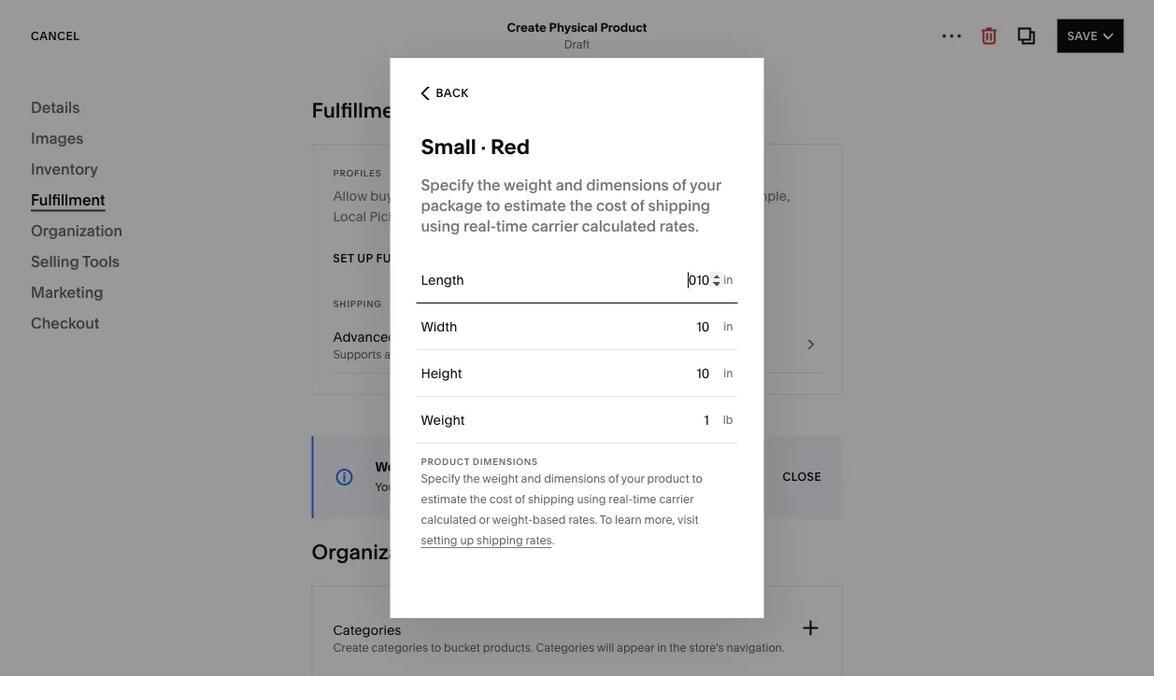 Task type: vqa. For each thing, say whether or not it's contained in the screenshot.
"SELECT"
yes



Task type: describe. For each thing, give the bounding box(es) containing it.
advanced
[[333, 329, 397, 345]]

specify the weight and dimensions of your package to estimate the cost of shipping using real-time carrier calculated rates.
[[421, 176, 721, 235]]

marketing
[[31, 283, 103, 301]]

categories for categories
[[36, 34, 111, 48]]

shop products · published
[[700, 26, 809, 55]]

shipping inside advanced shipping supports automated or weight-based shipping rates.
[[400, 329, 455, 345]]

0 horizontal spatial product
[[153, 258, 202, 274]]

close
[[783, 471, 822, 484]]

setting up shipping rates link
[[421, 534, 552, 549]]

selling
[[31, 252, 79, 271]]

using inside specify the weight and dimensions of your package to estimate the cost of shipping using real-time carrier calculated rates.
[[421, 217, 460, 235]]

pickup
[[370, 209, 411, 225]]

organization inside we've made some updates you can now adjust your product visibility in the organization section.
[[627, 481, 696, 494]]

shop
[[741, 26, 769, 40]]

we've made some updates you can now adjust your product visibility in the organization section.
[[375, 459, 740, 494]]

estimate inside specify the weight and dimensions of your package to estimate the cost of shipping using real-time carrier calculated rates.
[[504, 196, 566, 215]]

package
[[421, 196, 483, 215]]

product for some
[[506, 481, 548, 494]]

the down some
[[470, 493, 487, 507]]

cancel
[[31, 29, 80, 43]]

set
[[333, 252, 354, 265]]

calculated inside product dimensions specify the weight and dimensions of your product to estimate the cost of shipping using real-time carrier calculated or weight-based rates. to learn more, visit setting up shipping rates .
[[421, 514, 476, 527]]

first
[[127, 258, 150, 274]]

the down dimensions
[[463, 472, 480, 486]]

length
[[421, 272, 464, 288]]

images
[[31, 129, 84, 147]]

automated
[[384, 348, 442, 362]]

using inside product dimensions specify the weight and dimensions of your product to estimate the cost of shipping using real-time carrier calculated or weight-based rates. to learn more, visit setting up shipping rates .
[[577, 493, 606, 507]]

or inside product dimensions specify the weight and dimensions of your product to estimate the cost of shipping using real-time carrier calculated or weight-based rates. to learn more, visit setting up shipping rates .
[[479, 514, 490, 527]]

0 vertical spatial profiles
[[333, 167, 382, 179]]

weight inside specify the weight and dimensions of your package to estimate the cost of shipping using real-time carrier calculated rates.
[[504, 176, 552, 194]]

they'd
[[501, 188, 539, 204]]

1 vertical spatial fulfillment
[[31, 191, 105, 209]]

shipping up .
[[528, 493, 574, 507]]

selling.
[[252, 258, 295, 274]]

create for create your first product to start selling.
[[52, 258, 94, 274]]

adding
[[90, 210, 140, 229]]

site.
[[723, 643, 748, 659]]

of right out at the bottom
[[678, 643, 690, 659]]

inventory
[[31, 160, 98, 178]]

dimensions
[[473, 456, 538, 467]]

cost inside specify the weight and dimensions of your package to estimate the cost of shipping using real-time carrier calculated rates.
[[596, 196, 627, 215]]

save button
[[1057, 19, 1123, 53]]

close button
[[783, 461, 822, 494]]

will
[[597, 642, 614, 655]]

create physical product draft
[[507, 20, 647, 51]]

the right like
[[570, 196, 593, 215]]

setting
[[421, 534, 458, 548]]

edit button
[[379, 23, 429, 58]]

0 horizontal spatial organization
[[31, 222, 123, 240]]

create for create physical product draft
[[507, 20, 547, 35]]

rates. inside advanced shipping supports automated or weight-based shipping rates.
[[583, 348, 612, 362]]

the left they'd
[[477, 176, 501, 194]]

profiles inside button
[[460, 252, 516, 265]]

updates
[[493, 459, 545, 475]]

rates. inside product dimensions specify the weight and dimensions of your product to estimate the cost of shipping using real-time carrier calculated or weight-based rates. to learn more, visit setting up shipping rates .
[[569, 514, 598, 527]]

now inside we've made some updates you can now adjust your product visibility in the organization section.
[[420, 481, 442, 494]]

real- inside product dimensions specify the weight and dimensions of your product to estimate the cost of shipping using real-time carrier calculated or weight-based rates. to learn more, visit setting up shipping rates .
[[609, 493, 633, 507]]

shipping left rates
[[477, 534, 523, 548]]

product inside product dimensions specify the weight and dimensions of your product to estimate the cost of shipping using real-time carrier calculated or weight-based rates. to learn more, visit setting up shipping rates .
[[421, 456, 470, 467]]

estimate inside product dimensions specify the weight and dimensions of your product to estimate the cost of shipping using real-time carrier calculated or weight-based rates. to learn more, visit setting up shipping rates .
[[421, 493, 467, 507]]

dimensions inside specify the weight and dimensions of your package to estimate the cost of shipping using real-time carrier calculated rates.
[[586, 176, 669, 194]]

set up fulfillment profiles button
[[333, 242, 516, 276]]

to left get
[[558, 643, 570, 659]]

weight inside product dimensions specify the weight and dimensions of your product to estimate the cost of shipping using real-time carrier calculated or weight-based rates. to learn more, visit setting up shipping rates .
[[483, 472, 518, 486]]

select
[[431, 188, 469, 204]]

edit
[[391, 34, 417, 47]]

trial
[[345, 643, 369, 659]]

based inside product dimensions specify the weight and dimensions of your product to estimate the cost of shipping using real-time carrier calculated or weight-based rates. to learn more, visit setting up shipping rates .
[[533, 514, 566, 527]]

selling tools
[[31, 252, 120, 271]]

of right receive
[[631, 196, 645, 215]]

tools
[[82, 252, 120, 271]]

specify inside product dimensions specify the weight and dimensions of your product to estimate the cost of shipping using real-time carrier calculated or weight-based rates. to learn more, visit setting up shipping rates .
[[421, 472, 460, 486]]

we've
[[375, 459, 413, 475]]

Enter Weight number field
[[465, 400, 723, 441]]

your inside start adding products to your store
[[229, 210, 261, 229]]

for
[[711, 188, 731, 204]]

save
[[1068, 29, 1098, 43]]

specify inside specify the weight and dimensions of your package to estimate the cost of shipping using real-time carrier calculated rates.
[[421, 176, 474, 194]]

your
[[315, 643, 342, 659]]

to left start
[[206, 258, 218, 274]]

1 horizontal spatial organization
[[312, 540, 438, 565]]

allow
[[333, 188, 367, 204]]

categories for categories create categories to bucket products. categories will appear in the store's navigation.
[[333, 623, 401, 639]]

carrier inside product dimensions specify the weight and dimensions of your product to estimate the cost of shipping using real-time carrier calculated or weight-based rates. to learn more, visit setting up shipping rates .
[[659, 493, 694, 507]]

details
[[31, 98, 80, 116]]

ground
[[430, 209, 477, 225]]

receive
[[581, 188, 627, 204]]

Enter Length number field
[[464, 260, 724, 301]]

published
[[756, 41, 809, 55]]

based inside advanced shipping supports automated or weight-based shipping rates.
[[499, 348, 532, 362]]

width
[[421, 319, 457, 335]]

weight- inside advanced shipping supports automated or weight-based shipping rates.
[[458, 348, 499, 362]]

physical
[[549, 20, 598, 35]]

supports
[[333, 348, 382, 362]]

your inside specify the weight and dimensions of your package to estimate the cost of shipping using real-time carrier calculated rates.
[[690, 176, 721, 194]]

dimensions inside product dimensions specify the weight and dimensions of your product to estimate the cost of shipping using real-time carrier calculated or weight-based rates. to learn more, visit setting up shipping rates .
[[544, 472, 606, 486]]

categories create categories to bucket products. categories will appear in the store's navigation.
[[333, 623, 785, 655]]

· inside the shop products · published
[[751, 41, 754, 55]]

navigation.
[[727, 642, 785, 655]]

more,
[[644, 514, 675, 527]]

set up fulfillment profiles
[[333, 252, 516, 265]]

days.
[[435, 643, 468, 659]]

shipping.
[[480, 209, 539, 225]]

get
[[573, 643, 594, 659]]

14
[[420, 643, 432, 659]]

height
[[421, 366, 462, 382]]

visit
[[678, 514, 699, 527]]

made
[[416, 459, 452, 475]]

local
[[333, 209, 366, 225]]

0 horizontal spatial shipping
[[333, 298, 382, 309]]

Enter Height number field
[[462, 353, 724, 394]]

store
[[52, 231, 89, 249]]

the inside we've made some updates you can now adjust your product visibility in the organization section.
[[608, 481, 625, 494]]

start adding products to your store
[[52, 210, 261, 249]]

product for specify
[[647, 472, 689, 486]]

Enter Width number field
[[457, 307, 724, 348]]



Task type: locate. For each thing, give the bounding box(es) containing it.
to left the select
[[416, 188, 428, 204]]

create inside categories create categories to bucket products. categories will appear in the store's navigation.
[[333, 642, 369, 655]]

product inside we've made some updates you can now adjust your product visibility in the organization section.
[[506, 481, 548, 494]]

shipping up advanced
[[333, 298, 382, 309]]

1 vertical spatial ·
[[481, 134, 486, 159]]

2 horizontal spatial organization
[[627, 481, 696, 494]]

0 vertical spatial now
[[420, 481, 442, 494]]

1 vertical spatial specify
[[421, 472, 460, 486]]

weight down dimensions
[[483, 472, 518, 486]]

1 horizontal spatial ·
[[751, 41, 754, 55]]

tab list
[[953, 26, 1039, 56]]

to
[[600, 514, 612, 527]]

0 vertical spatial product
[[600, 20, 647, 35]]

estimate
[[504, 196, 566, 215], [421, 493, 467, 507]]

2 vertical spatial or
[[479, 514, 490, 527]]

0 vertical spatial fulfillment
[[312, 98, 414, 123]]

using up the to
[[577, 493, 606, 507]]

your up start
[[229, 210, 261, 229]]

your left 'example,'
[[690, 176, 721, 194]]

1 vertical spatial and
[[521, 472, 541, 486]]

time down they'd
[[496, 217, 528, 235]]

store's
[[689, 642, 724, 655]]

1 vertical spatial carrier
[[659, 493, 694, 507]]

Search items… text field
[[62, 125, 335, 166]]

to left they'd
[[486, 196, 500, 215]]

0 horizontal spatial product
[[421, 456, 470, 467]]

fulfillment up start
[[31, 191, 105, 209]]

0 horizontal spatial now
[[420, 481, 442, 494]]

time inside specify the weight and dimensions of your package to estimate the cost of shipping using real-time carrier calculated rates.
[[496, 217, 528, 235]]

· down the shop
[[751, 41, 754, 55]]

product up more,
[[647, 472, 689, 486]]

real- inside specify the weight and dimensions of your package to estimate the cost of shipping using real-time carrier calculated rates.
[[464, 217, 496, 235]]

1 horizontal spatial cost
[[596, 196, 627, 215]]

the left store's
[[670, 642, 687, 655]]

shipping inside specify the weight and dimensions of your package to estimate the cost of shipping using real-time carrier calculated rates.
[[648, 196, 710, 215]]

1 horizontal spatial profiles
[[460, 252, 516, 265]]

fulfillment up length
[[377, 252, 456, 265]]

of up the to
[[609, 472, 619, 486]]

adjust
[[445, 481, 477, 494]]

products
[[700, 41, 748, 55]]

product inside product dimensions specify the weight and dimensions of your product to estimate the cost of shipping using real-time carrier calculated or weight-based rates. to learn more, visit setting up shipping rates .
[[647, 472, 689, 486]]

based up .
[[533, 514, 566, 527]]

of
[[673, 176, 687, 194], [631, 196, 645, 215], [609, 472, 619, 486], [515, 493, 525, 507], [678, 643, 690, 659]]

0 horizontal spatial up
[[358, 252, 373, 265]]

or right pickup
[[415, 209, 427, 225]]

weight- up height in the left of the page
[[458, 348, 499, 362]]

the up the to
[[608, 481, 625, 494]]

real-
[[464, 217, 496, 235], [609, 493, 633, 507]]

up right "set"
[[358, 252, 373, 265]]

lb
[[723, 414, 733, 427]]

time
[[496, 217, 528, 235], [633, 493, 657, 507]]

to inside start adding products to your store
[[212, 210, 226, 229]]

based
[[499, 348, 532, 362], [533, 514, 566, 527]]

product right first
[[153, 258, 202, 274]]

now down made
[[420, 481, 442, 494]]

advanced shipping supports automated or weight-based shipping rates.
[[333, 329, 612, 362]]

shipping
[[648, 196, 710, 215], [534, 348, 581, 362], [528, 493, 574, 507], [477, 534, 523, 548]]

1 vertical spatial profiles
[[460, 252, 516, 265]]

create inside create physical product draft
[[507, 20, 547, 35]]

now
[[420, 481, 442, 494], [528, 643, 554, 659]]

organization up selling tools
[[31, 222, 123, 240]]

your left first
[[97, 258, 124, 274]]

1 horizontal spatial shipping
[[400, 329, 455, 345]]

fulfillment inside button
[[377, 252, 456, 265]]

organization up more,
[[627, 481, 696, 494]]

products.
[[483, 642, 533, 655]]

back button
[[415, 73, 479, 114]]

1 horizontal spatial and
[[556, 176, 583, 194]]

0 vertical spatial using
[[421, 217, 460, 235]]

rates
[[526, 534, 552, 548]]

0 horizontal spatial create
[[52, 258, 94, 274]]

of down updates
[[515, 493, 525, 507]]

like
[[542, 188, 563, 204]]

example,
[[734, 188, 790, 204]]

1 horizontal spatial carrier
[[659, 493, 694, 507]]

weight- inside product dimensions specify the weight and dimensions of your product to estimate the cost of shipping using real-time carrier calculated or weight-based rates. to learn more, visit setting up shipping rates .
[[492, 514, 533, 527]]

1 vertical spatial calculated
[[421, 514, 476, 527]]

small
[[421, 134, 476, 159]]

0 vertical spatial and
[[556, 176, 583, 194]]

products
[[144, 210, 208, 229]]

this
[[630, 188, 652, 204]]

carrier up visit at right
[[659, 493, 694, 507]]

rates. inside specify the weight and dimensions of your package to estimate the cost of shipping using real-time carrier calculated rates.
[[660, 217, 699, 235]]

0 vertical spatial up
[[358, 252, 373, 265]]

row group
[[0, 49, 370, 677]]

and inside specify the weight and dimensions of your package to estimate the cost of shipping using real-time carrier calculated rates.
[[556, 176, 583, 194]]

of right this
[[673, 176, 687, 194]]

1 horizontal spatial up
[[460, 534, 474, 548]]

to inside product dimensions specify the weight and dimensions of your product to estimate the cost of shipping using real-time carrier calculated or weight-based rates. to learn more, visit setting up shipping rates .
[[692, 472, 703, 486]]

ends
[[372, 643, 402, 659]]

your trial ends in 14 days. upgrade now to get the most out of your site.
[[315, 643, 748, 659]]

create down "store"
[[52, 258, 94, 274]]

your down some
[[480, 481, 503, 494]]

up inside button
[[358, 252, 373, 265]]

profiles up "allow" at the top of the page
[[333, 167, 382, 179]]

how
[[472, 188, 498, 204]]

categories up trial
[[333, 623, 401, 639]]

and inside product dimensions specify the weight and dimensions of your product to estimate the cost of shipping using real-time carrier calculated or weight-based rates. to learn more, visit setting up shipping rates .
[[521, 472, 541, 486]]

organization
[[31, 222, 123, 240], [627, 481, 696, 494], [312, 540, 438, 565]]

1 horizontal spatial or
[[445, 348, 456, 362]]

carrier down like
[[532, 217, 578, 235]]

product up adjust
[[421, 456, 470, 467]]

using
[[421, 217, 460, 235], [577, 493, 606, 507]]

rates. down product.
[[660, 217, 699, 235]]

0 vertical spatial weight-
[[458, 348, 499, 362]]

section.
[[698, 481, 740, 494]]

real- down 'how'
[[464, 217, 496, 235]]

create left physical
[[507, 20, 547, 35]]

shipping inside advanced shipping supports automated or weight-based shipping rates.
[[534, 348, 581, 362]]

specify
[[421, 176, 474, 194], [421, 472, 460, 486]]

in inside categories create categories to bucket products. categories will appear in the store's navigation.
[[657, 642, 667, 655]]

to right products
[[212, 210, 226, 229]]

product right physical
[[600, 20, 647, 35]]

out
[[654, 643, 674, 659]]

upgrade
[[471, 643, 525, 659]]

1 vertical spatial estimate
[[421, 493, 467, 507]]

now left get
[[528, 643, 554, 659]]

1 vertical spatial time
[[633, 493, 657, 507]]

0 vertical spatial rates.
[[660, 217, 699, 235]]

1 horizontal spatial time
[[633, 493, 657, 507]]

calculated down receive
[[582, 217, 656, 235]]

most
[[620, 643, 651, 659]]

0 horizontal spatial time
[[496, 217, 528, 235]]

cost inside product dimensions specify the weight and dimensions of your product to estimate the cost of shipping using real-time carrier calculated or weight-based rates. to learn more, visit setting up shipping rates .
[[490, 493, 512, 507]]

or inside advanced shipping supports automated or weight-based shipping rates.
[[445, 348, 456, 362]]

1 vertical spatial product
[[421, 456, 470, 467]]

1 horizontal spatial product
[[600, 20, 647, 35]]

2 specify from the top
[[421, 472, 460, 486]]

weight
[[421, 413, 465, 429]]

1 vertical spatial based
[[533, 514, 566, 527]]

to inside categories create categories to bucket products. categories will appear in the store's navigation.
[[431, 642, 441, 655]]

can
[[398, 481, 417, 494]]

0 vertical spatial specify
[[421, 176, 474, 194]]

your inside we've made some updates you can now adjust your product visibility in the organization section.
[[480, 481, 503, 494]]

0 horizontal spatial or
[[415, 209, 427, 225]]

1 horizontal spatial categories
[[333, 623, 401, 639]]

2 vertical spatial categories
[[536, 642, 594, 655]]

profiles down shipping.
[[460, 252, 516, 265]]

0 vertical spatial estimate
[[504, 196, 566, 215]]

1 vertical spatial shipping
[[400, 329, 455, 345]]

and right they'd
[[556, 176, 583, 194]]

or up height in the left of the page
[[445, 348, 456, 362]]

appear
[[617, 642, 655, 655]]

weight
[[504, 176, 552, 194], [483, 472, 518, 486]]

shipping left for
[[648, 196, 710, 215]]

1 specify from the top
[[421, 176, 474, 194]]

product.
[[655, 188, 708, 204]]

0 horizontal spatial real-
[[464, 217, 496, 235]]

1 vertical spatial using
[[577, 493, 606, 507]]

product dimensions specify the weight and dimensions of your product to estimate the cost of shipping using real-time carrier calculated or weight-based rates. to learn more, visit setting up shipping rates .
[[421, 456, 703, 548]]

rates. left the to
[[569, 514, 598, 527]]

1 horizontal spatial calculated
[[582, 217, 656, 235]]

based down enter width number field
[[499, 348, 532, 362]]

rates. down enter width number field
[[583, 348, 612, 362]]

1 horizontal spatial product
[[506, 481, 548, 494]]

draft
[[564, 38, 590, 51]]

0 horizontal spatial ·
[[481, 134, 486, 159]]

to up visit at right
[[692, 472, 703, 486]]

dimensions
[[586, 176, 669, 194], [544, 472, 606, 486]]

2 horizontal spatial create
[[507, 20, 547, 35]]

carrier inside specify the weight and dimensions of your package to estimate the cost of shipping using real-time carrier calculated rates.
[[532, 217, 578, 235]]

your
[[690, 176, 721, 194], [229, 210, 261, 229], [97, 258, 124, 274], [621, 472, 645, 486], [480, 481, 503, 494], [692, 643, 720, 659]]

to left bucket
[[431, 642, 441, 655]]

0 horizontal spatial based
[[499, 348, 532, 362]]

weight- up setting up shipping rates link
[[492, 514, 533, 527]]

1 horizontal spatial estimate
[[504, 196, 566, 215]]

the inside categories create categories to bucket products. categories will appear in the store's navigation.
[[670, 642, 687, 655]]

0 horizontal spatial using
[[421, 217, 460, 235]]

0 horizontal spatial profiles
[[333, 167, 382, 179]]

categories
[[36, 34, 111, 48], [333, 623, 401, 639], [536, 642, 594, 655]]

0 vertical spatial or
[[415, 209, 427, 225]]

0 horizontal spatial cost
[[490, 493, 512, 507]]

the right get
[[597, 643, 617, 659]]

to inside specify the weight and dimensions of your package to estimate the cost of shipping using real-time carrier calculated rates.
[[486, 196, 500, 215]]

to right like
[[566, 188, 578, 204]]

categories up 'all'
[[36, 34, 111, 48]]

weight-
[[458, 348, 499, 362], [492, 514, 533, 527]]

time up more,
[[633, 493, 657, 507]]

buyers
[[370, 188, 413, 204]]

to
[[416, 188, 428, 204], [566, 188, 578, 204], [486, 196, 500, 215], [212, 210, 226, 229], [206, 258, 218, 274], [692, 472, 703, 486], [431, 642, 441, 655], [558, 643, 570, 659]]

1 vertical spatial up
[[460, 534, 474, 548]]

0 vertical spatial categories
[[36, 34, 111, 48]]

you
[[375, 481, 395, 494]]

0 vertical spatial dimensions
[[586, 176, 669, 194]]

0 vertical spatial ·
[[751, 41, 754, 55]]

back
[[436, 86, 469, 100]]

fulfillment
[[312, 98, 414, 123], [31, 191, 105, 209], [377, 252, 456, 265]]

product down updates
[[506, 481, 548, 494]]

1 vertical spatial weight
[[483, 472, 518, 486]]

0 vertical spatial weight
[[504, 176, 552, 194]]

0 vertical spatial time
[[496, 217, 528, 235]]

0 horizontal spatial carrier
[[532, 217, 578, 235]]

2 horizontal spatial categories
[[536, 642, 594, 655]]

or up setting up shipping rates link
[[479, 514, 490, 527]]

shipping down enter width number field
[[534, 348, 581, 362]]

1 vertical spatial dimensions
[[544, 472, 606, 486]]

1 vertical spatial rates.
[[583, 348, 612, 362]]

1 horizontal spatial using
[[577, 493, 606, 507]]

1 vertical spatial create
[[52, 258, 94, 274]]

0 vertical spatial real-
[[464, 217, 496, 235]]

categories button
[[0, 21, 132, 62]]

0 horizontal spatial categories
[[36, 34, 111, 48]]

cost left this
[[596, 196, 627, 215]]

small · red
[[421, 134, 530, 159]]

visibility
[[550, 481, 593, 494]]

and down dimensions
[[521, 472, 541, 486]]

your inside product dimensions specify the weight and dimensions of your product to estimate the cost of shipping using real-time carrier calculated or weight-based rates. to learn more, visit setting up shipping rates .
[[621, 472, 645, 486]]

0 horizontal spatial estimate
[[421, 493, 467, 507]]

checkout
[[31, 314, 99, 332]]

categories left will
[[536, 642, 594, 655]]

fulfillment down edit button
[[312, 98, 414, 123]]

learn
[[615, 514, 642, 527]]

or inside allow buyers to select how they'd like to receive this product. for example, local pickup or ground shipping.
[[415, 209, 427, 225]]

up inside product dimensions specify the weight and dimensions of your product to estimate the cost of shipping using real-time carrier calculated or weight-based rates. to learn more, visit setting up shipping rates .
[[460, 534, 474, 548]]

real- up learn
[[609, 493, 633, 507]]

create left ends
[[333, 642, 369, 655]]

time inside product dimensions specify the weight and dimensions of your product to estimate the cost of shipping using real-time carrier calculated or weight-based rates. to learn more, visit setting up shipping rates .
[[633, 493, 657, 507]]

0 vertical spatial carrier
[[532, 217, 578, 235]]

2 horizontal spatial or
[[479, 514, 490, 527]]

1 vertical spatial or
[[445, 348, 456, 362]]

1 vertical spatial weight-
[[492, 514, 533, 527]]

2 vertical spatial create
[[333, 642, 369, 655]]

using down the package
[[421, 217, 460, 235]]

start
[[221, 258, 249, 274]]

1 vertical spatial now
[[528, 643, 554, 659]]

0 vertical spatial based
[[499, 348, 532, 362]]

calculated up setting
[[421, 514, 476, 527]]

start
[[52, 210, 86, 229]]

bucket
[[444, 642, 480, 655]]

cancel button
[[31, 19, 80, 53]]

specify right can
[[421, 472, 460, 486]]

up right setting
[[460, 534, 474, 548]]

0 vertical spatial calculated
[[582, 217, 656, 235]]

create your first product to start selling.
[[52, 258, 295, 274]]

specify up the package
[[421, 176, 474, 194]]

product
[[600, 20, 647, 35], [421, 456, 470, 467]]

1 vertical spatial cost
[[490, 493, 512, 507]]

2 vertical spatial rates.
[[569, 514, 598, 527]]

organization down the you
[[312, 540, 438, 565]]

2 vertical spatial organization
[[312, 540, 438, 565]]

1 horizontal spatial create
[[333, 642, 369, 655]]

rates.
[[660, 217, 699, 235], [583, 348, 612, 362], [569, 514, 598, 527]]

· left the red
[[481, 134, 486, 159]]

shipping
[[333, 298, 382, 309], [400, 329, 455, 345]]

your left site.
[[692, 643, 720, 659]]

1 horizontal spatial based
[[533, 514, 566, 527]]

categories inside button
[[36, 34, 111, 48]]

1 horizontal spatial real-
[[609, 493, 633, 507]]

0 vertical spatial organization
[[31, 222, 123, 240]]

1 horizontal spatial now
[[528, 643, 554, 659]]

calculated inside specify the weight and dimensions of your package to estimate the cost of shipping using real-time carrier calculated rates.
[[582, 217, 656, 235]]

shipping up automated
[[400, 329, 455, 345]]

and
[[556, 176, 583, 194], [521, 472, 541, 486]]

up
[[358, 252, 373, 265], [460, 534, 474, 548]]

some
[[455, 459, 490, 475]]

calculated
[[582, 217, 656, 235], [421, 514, 476, 527]]

cost down updates
[[490, 493, 512, 507]]

product inside create physical product draft
[[600, 20, 647, 35]]

0 horizontal spatial calculated
[[421, 514, 476, 527]]

.
[[552, 534, 555, 548]]

0 vertical spatial shipping
[[333, 298, 382, 309]]

carrier
[[532, 217, 578, 235], [659, 493, 694, 507]]

all
[[31, 89, 57, 114]]

1 vertical spatial real-
[[609, 493, 633, 507]]

in inside we've made some updates you can now adjust your product visibility in the organization section.
[[595, 481, 605, 494]]

your up learn
[[621, 472, 645, 486]]

1 vertical spatial categories
[[333, 623, 401, 639]]

0 vertical spatial cost
[[596, 196, 627, 215]]

weight up shipping.
[[504, 176, 552, 194]]

0 vertical spatial create
[[507, 20, 547, 35]]

2 vertical spatial fulfillment
[[377, 252, 456, 265]]

1 vertical spatial organization
[[627, 481, 696, 494]]

2 horizontal spatial product
[[647, 472, 689, 486]]

categories
[[372, 642, 428, 655]]



